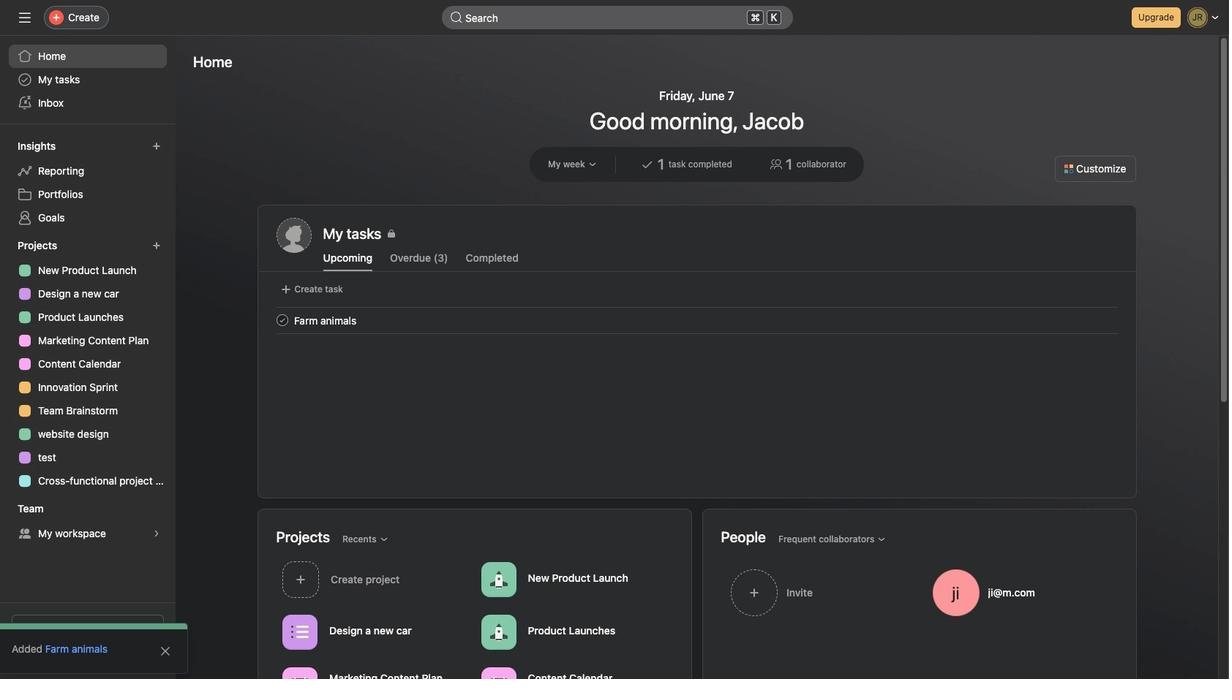 Task type: locate. For each thing, give the bounding box(es) containing it.
rocket image
[[490, 571, 507, 589], [490, 624, 507, 642]]

Mark complete checkbox
[[273, 312, 291, 329]]

isinverse image
[[451, 12, 463, 23]]

1 vertical spatial rocket image
[[490, 624, 507, 642]]

None field
[[442, 6, 793, 29]]

close image
[[160, 646, 171, 658]]

global element
[[0, 36, 176, 124]]

projects element
[[0, 233, 176, 496]]

0 vertical spatial rocket image
[[490, 571, 507, 589]]

list item
[[259, 307, 1136, 334]]

Search tasks, projects, and more text field
[[442, 6, 793, 29]]

list image
[[291, 624, 309, 642]]

insights element
[[0, 133, 176, 233]]

new insights image
[[152, 142, 161, 151]]

new project or portfolio image
[[152, 242, 161, 250]]

1 rocket image from the top
[[490, 571, 507, 589]]



Task type: describe. For each thing, give the bounding box(es) containing it.
see details, my workspace image
[[152, 530, 161, 539]]

2 rocket image from the top
[[490, 624, 507, 642]]

calendar image
[[291, 677, 309, 680]]

calendar image
[[490, 677, 507, 680]]

hide sidebar image
[[19, 12, 31, 23]]

teams element
[[0, 496, 176, 549]]

add profile photo image
[[276, 218, 311, 253]]

mark complete image
[[273, 312, 291, 329]]



Task type: vqa. For each thing, say whether or not it's contained in the screenshot.
1st Task from left
no



